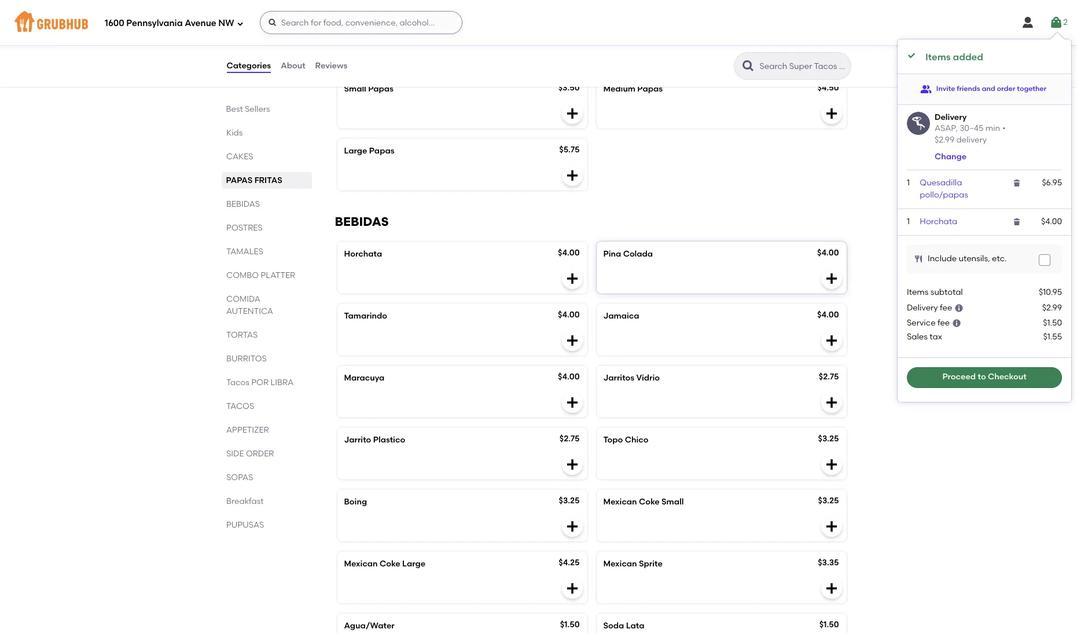 Task type: describe. For each thing, give the bounding box(es) containing it.
utensils,
[[959, 254, 991, 264]]

bebidas inside 'tab'
[[226, 199, 260, 209]]

svg image inside 2 button
[[1050, 16, 1064, 30]]

items added
[[926, 52, 984, 63]]

cakes
[[226, 152, 253, 162]]

•
[[1003, 123, 1006, 133]]

sales tax
[[908, 332, 943, 342]]

1 horizontal spatial large
[[403, 559, 426, 569]]

pina colada
[[604, 249, 653, 259]]

vidrio
[[637, 373, 660, 383]]

appetizer
[[226, 425, 269, 435]]

search icon image
[[742, 59, 756, 73]]

burritos
[[226, 354, 267, 364]]

comida
[[226, 294, 260, 304]]

libra
[[270, 378, 294, 387]]

proceed to checkout
[[943, 372, 1027, 382]]

jamaica
[[604, 311, 640, 321]]

$2.75 for jarritos vidrio
[[819, 372, 840, 382]]

subtotal
[[931, 287, 964, 297]]

invite
[[937, 84, 956, 93]]

2
[[1064, 17, 1069, 27]]

comida autentica tab
[[226, 293, 307, 317]]

categories
[[227, 61, 271, 71]]

side order tab
[[226, 448, 307, 460]]

topo chico
[[604, 435, 649, 445]]

tamales
[[226, 247, 263, 257]]

delivery for asap,
[[935, 112, 967, 122]]

topo
[[604, 435, 623, 445]]

$1.50 for fee
[[1044, 318, 1063, 328]]

to
[[979, 372, 987, 382]]

change
[[935, 152, 967, 162]]

kids tab
[[226, 127, 307, 139]]

items for items added
[[926, 52, 951, 63]]

jarrito
[[344, 435, 371, 445]]

medium papas
[[604, 84, 663, 94]]

0 horizontal spatial large
[[344, 146, 367, 156]]

$3.25 for coke
[[819, 496, 840, 506]]

fritas inside tab
[[255, 176, 282, 185]]

quesadilla pollo/papas
[[921, 178, 969, 200]]

people icon image
[[921, 83, 932, 95]]

combo
[[226, 270, 259, 280]]

reviews
[[315, 61, 348, 71]]

coke for small
[[639, 497, 660, 507]]

tacos tab
[[226, 400, 307, 412]]

$2.75 for jarrito plastico
[[560, 434, 580, 444]]

quesadilla
[[921, 178, 963, 188]]

delivery
[[957, 135, 988, 145]]

pollo/papas
[[921, 190, 969, 200]]

sopas
[[226, 473, 253, 482]]

side
[[226, 449, 244, 459]]

$1.50 for lata
[[820, 620, 840, 630]]

proceed to checkout button
[[908, 367, 1063, 388]]

mexican sprite
[[604, 559, 663, 569]]

postres tab
[[226, 222, 307, 234]]

categories button
[[226, 45, 272, 87]]

kids
[[226, 128, 243, 138]]

papas for medium papas
[[638, 84, 663, 94]]

pupusas
[[226, 520, 264, 530]]

asap,
[[935, 123, 958, 133]]

tortas
[[226, 330, 258, 340]]

delivery asap, 30–45 min • $2.99 delivery
[[935, 112, 1006, 145]]

order
[[998, 84, 1016, 93]]

checkout
[[989, 372, 1027, 382]]

Search for food, convenience, alcohol... search field
[[260, 11, 463, 34]]

small papas
[[344, 84, 394, 94]]

and
[[983, 84, 996, 93]]

sales
[[908, 332, 928, 342]]

nw
[[219, 18, 234, 28]]

side order
[[226, 449, 274, 459]]

postres
[[226, 223, 263, 233]]

proceed
[[943, 372, 977, 382]]

sellers
[[245, 104, 270, 114]]

about button
[[280, 45, 306, 87]]

min
[[986, 123, 1001, 133]]

1 horizontal spatial small
[[662, 497, 684, 507]]

2 button
[[1050, 12, 1069, 33]]

colada
[[624, 249, 653, 259]]

$6.95
[[1043, 178, 1063, 188]]

$10.95
[[1040, 287, 1063, 297]]

tacos
[[226, 378, 249, 387]]

jarritos
[[604, 373, 635, 383]]

invite friends and order together
[[937, 84, 1047, 93]]

$4.00 for maracuya
[[558, 372, 580, 382]]

soda
[[604, 621, 625, 631]]

tamarindo
[[344, 311, 387, 321]]

order
[[246, 449, 274, 459]]

avenue
[[185, 18, 216, 28]]

best sellers tab
[[226, 103, 307, 115]]

items subtotal
[[908, 287, 964, 297]]

0 horizontal spatial small
[[344, 84, 367, 94]]

reviews button
[[315, 45, 348, 87]]

fee for service fee
[[938, 318, 951, 328]]



Task type: vqa. For each thing, say whether or not it's contained in the screenshot.
sour.
no



Task type: locate. For each thing, give the bounding box(es) containing it.
Search Super Tacos and Bakery search field
[[759, 61, 848, 72]]

mexican for mexican coke small
[[604, 497, 638, 507]]

0 vertical spatial large
[[344, 146, 367, 156]]

mexican coke large
[[344, 559, 426, 569]]

0 horizontal spatial papas fritas
[[226, 176, 282, 185]]

0 horizontal spatial papas
[[226, 176, 253, 185]]

delivery fee
[[908, 303, 953, 313]]

lata
[[627, 621, 645, 631]]

added
[[954, 52, 984, 63]]

papas inside tab
[[226, 176, 253, 185]]

plastico
[[373, 435, 406, 445]]

$4.00 for jamaica
[[818, 310, 840, 320]]

1 vertical spatial fee
[[938, 318, 951, 328]]

1 vertical spatial $2.99
[[1043, 303, 1063, 313]]

papas fritas up small papas on the top
[[335, 49, 423, 64]]

1 vertical spatial fritas
[[255, 176, 282, 185]]

tax
[[930, 332, 943, 342]]

0 horizontal spatial $1.50
[[560, 620, 580, 630]]

svg image
[[1050, 16, 1064, 30], [825, 107, 839, 121], [566, 169, 580, 183], [1013, 179, 1022, 188], [1013, 217, 1022, 226], [1042, 257, 1049, 264], [566, 396, 580, 410], [825, 520, 839, 534], [566, 582, 580, 596], [825, 582, 839, 596]]

delivery inside "delivery asap, 30–45 min • $2.99 delivery"
[[935, 112, 967, 122]]

items left added
[[926, 52, 951, 63]]

fee
[[941, 303, 953, 313], [938, 318, 951, 328]]

0 vertical spatial delivery
[[935, 112, 967, 122]]

cakes tab
[[226, 151, 307, 163]]

1600
[[105, 18, 124, 28]]

main navigation navigation
[[0, 0, 1078, 45]]

1 left quesadilla
[[908, 178, 911, 188]]

0 horizontal spatial coke
[[380, 559, 401, 569]]

1 horizontal spatial fritas
[[379, 49, 423, 64]]

0 horizontal spatial fritas
[[255, 176, 282, 185]]

fee for delivery fee
[[941, 303, 953, 313]]

papas for small papas
[[368, 84, 394, 94]]

service fee
[[908, 318, 951, 328]]

$3.35
[[819, 558, 840, 568]]

$1.50 inside items added tooltip
[[1044, 318, 1063, 328]]

bebidas
[[226, 199, 260, 209], [335, 215, 389, 229]]

papas
[[335, 49, 376, 64], [226, 176, 253, 185]]

about
[[281, 61, 306, 71]]

jarritos vidrio
[[604, 373, 660, 383]]

0 horizontal spatial horchata
[[344, 249, 382, 259]]

$2.99
[[935, 135, 955, 145], [1043, 303, 1063, 313]]

papas
[[368, 84, 394, 94], [638, 84, 663, 94], [369, 146, 395, 156]]

1 1 from the top
[[908, 178, 911, 188]]

1 vertical spatial coke
[[380, 559, 401, 569]]

1 horizontal spatial bebidas
[[335, 215, 389, 229]]

include utensils, etc.
[[928, 254, 1008, 264]]

$4.00 for pina colada
[[818, 248, 840, 258]]

tacos por libra tab
[[226, 376, 307, 389]]

mexican for mexican coke large
[[344, 559, 378, 569]]

tamales tab
[[226, 246, 307, 258]]

1 vertical spatial horchata
[[344, 249, 382, 259]]

breakfast tab
[[226, 495, 307, 507]]

breakfast
[[226, 496, 264, 506]]

etc.
[[993, 254, 1008, 264]]

svg image
[[1022, 16, 1036, 30], [268, 18, 277, 27], [237, 20, 244, 27], [908, 51, 917, 60], [566, 107, 580, 121], [915, 254, 924, 264], [566, 272, 580, 286], [825, 272, 839, 286], [955, 303, 964, 313], [953, 319, 962, 328], [566, 334, 580, 348], [825, 334, 839, 348], [825, 396, 839, 410], [566, 458, 580, 472], [825, 458, 839, 472], [566, 520, 580, 534]]

fee down 'subtotal'
[[941, 303, 953, 313]]

agua/water
[[344, 621, 395, 631]]

mexican for mexican sprite
[[604, 559, 638, 569]]

$4.00 inside items added tooltip
[[1042, 217, 1063, 226]]

change button
[[935, 151, 967, 163]]

items up delivery fee
[[908, 287, 929, 297]]

$5.75
[[560, 145, 580, 155]]

0 horizontal spatial bebidas
[[226, 199, 260, 209]]

0 vertical spatial $2.75
[[819, 372, 840, 382]]

2 horizontal spatial $1.50
[[1044, 318, 1063, 328]]

$2.99 down asap, at the right of the page
[[935, 135, 955, 145]]

1
[[908, 178, 911, 188], [908, 217, 911, 226]]

delivery for fee
[[908, 303, 939, 313]]

tacos
[[226, 401, 254, 411]]

friends
[[958, 84, 981, 93]]

1 vertical spatial delivery
[[908, 303, 939, 313]]

1 horizontal spatial $1.50
[[820, 620, 840, 630]]

combo platter tab
[[226, 269, 307, 281]]

0 horizontal spatial $2.99
[[935, 135, 955, 145]]

boing
[[344, 497, 367, 507]]

tortas tab
[[226, 329, 307, 341]]

0 vertical spatial papas fritas
[[335, 49, 423, 64]]

coke for large
[[380, 559, 401, 569]]

1 vertical spatial small
[[662, 497, 684, 507]]

chico
[[625, 435, 649, 445]]

$4.00 for tamarindo
[[558, 310, 580, 320]]

mexican coke small
[[604, 497, 684, 507]]

medium
[[604, 84, 636, 94]]

items added tooltip
[[898, 32, 1072, 402]]

1 horizontal spatial $2.99
[[1043, 303, 1063, 313]]

appetizer tab
[[226, 424, 307, 436]]

burritos tab
[[226, 353, 307, 365]]

autentica
[[226, 306, 273, 316]]

1 horizontal spatial papas
[[335, 49, 376, 64]]

$3.25 for chico
[[819, 434, 840, 444]]

0 vertical spatial $2.99
[[935, 135, 955, 145]]

small
[[344, 84, 367, 94], [662, 497, 684, 507]]

invite friends and order together button
[[921, 79, 1047, 99]]

papas fritas tab
[[226, 174, 307, 187]]

delivery
[[935, 112, 967, 122], [908, 303, 939, 313]]

1 vertical spatial papas
[[226, 176, 253, 185]]

0 vertical spatial coke
[[639, 497, 660, 507]]

soda lata
[[604, 621, 645, 631]]

1 left horchata link
[[908, 217, 911, 226]]

jarrito plastico
[[344, 435, 406, 445]]

1 vertical spatial large
[[403, 559, 426, 569]]

papas fritas up bebidas 'tab'
[[226, 176, 282, 185]]

0 horizontal spatial $2.75
[[560, 434, 580, 444]]

fritas
[[379, 49, 423, 64], [255, 176, 282, 185]]

papas fritas inside tab
[[226, 176, 282, 185]]

quesadilla pollo/papas link
[[921, 178, 969, 200]]

tacos por libra
[[226, 378, 294, 387]]

papas down cakes
[[226, 176, 253, 185]]

1 horizontal spatial papas fritas
[[335, 49, 423, 64]]

$2.99 inside "delivery asap, 30–45 min • $2.99 delivery"
[[935, 135, 955, 145]]

pupusas tab
[[226, 519, 307, 531]]

0 vertical spatial fritas
[[379, 49, 423, 64]]

$1.55
[[1044, 332, 1063, 342]]

pina
[[604, 249, 622, 259]]

0 vertical spatial items
[[926, 52, 951, 63]]

1 for horchata
[[908, 217, 911, 226]]

fritas up small papas on the top
[[379, 49, 423, 64]]

coke
[[639, 497, 660, 507], [380, 559, 401, 569]]

mexican
[[604, 497, 638, 507], [344, 559, 378, 569], [604, 559, 638, 569]]

2 1 from the top
[[908, 217, 911, 226]]

0 vertical spatial small
[[344, 84, 367, 94]]

1 vertical spatial papas fritas
[[226, 176, 282, 185]]

papas down 'search for food, convenience, alcohol...' "search box"
[[335, 49, 376, 64]]

delivery up asap, at the right of the page
[[935, 112, 967, 122]]

0 vertical spatial papas
[[335, 49, 376, 64]]

sopas tab
[[226, 471, 307, 484]]

pennsylvania
[[126, 18, 183, 28]]

fee up tax
[[938, 318, 951, 328]]

1 horizontal spatial horchata
[[921, 217, 958, 226]]

delivery icon image
[[908, 112, 931, 135]]

items for items subtotal
[[908, 287, 929, 297]]

service
[[908, 318, 936, 328]]

1 vertical spatial bebidas
[[335, 215, 389, 229]]

best sellers
[[226, 104, 270, 114]]

horchata
[[921, 217, 958, 226], [344, 249, 382, 259]]

$4.25
[[559, 558, 580, 568]]

1 vertical spatial $2.75
[[560, 434, 580, 444]]

$2.99 down $10.95
[[1043, 303, 1063, 313]]

horchata inside items added tooltip
[[921, 217, 958, 226]]

platter
[[261, 270, 295, 280]]

1 horizontal spatial coke
[[639, 497, 660, 507]]

0 vertical spatial fee
[[941, 303, 953, 313]]

horchata link
[[921, 217, 958, 226]]

delivery up the service
[[908, 303, 939, 313]]

$3.25
[[819, 434, 840, 444], [559, 496, 580, 506], [819, 496, 840, 506]]

30–45
[[960, 123, 984, 133]]

$2.75
[[819, 372, 840, 382], [560, 434, 580, 444]]

fritas up bebidas 'tab'
[[255, 176, 282, 185]]

together
[[1018, 84, 1047, 93]]

include
[[928, 254, 957, 264]]

comida autentica
[[226, 294, 273, 316]]

por
[[251, 378, 269, 387]]

sprite
[[639, 559, 663, 569]]

large papas
[[344, 146, 395, 156]]

items
[[926, 52, 951, 63], [908, 287, 929, 297]]

large
[[344, 146, 367, 156], [403, 559, 426, 569]]

0 vertical spatial 1
[[908, 178, 911, 188]]

maracuya
[[344, 373, 385, 383]]

0 vertical spatial bebidas
[[226, 199, 260, 209]]

bebidas tab
[[226, 198, 307, 210]]

papas fritas
[[335, 49, 423, 64], [226, 176, 282, 185]]

1 horizontal spatial $2.75
[[819, 372, 840, 382]]

1 for quesadilla pollo/papas
[[908, 178, 911, 188]]

1600 pennsylvania avenue nw
[[105, 18, 234, 28]]

$3.50
[[559, 83, 580, 93]]

0 vertical spatial horchata
[[921, 217, 958, 226]]

1 vertical spatial items
[[908, 287, 929, 297]]

1 vertical spatial 1
[[908, 217, 911, 226]]

papas for large papas
[[369, 146, 395, 156]]

$4.00 for horchata
[[558, 248, 580, 258]]



